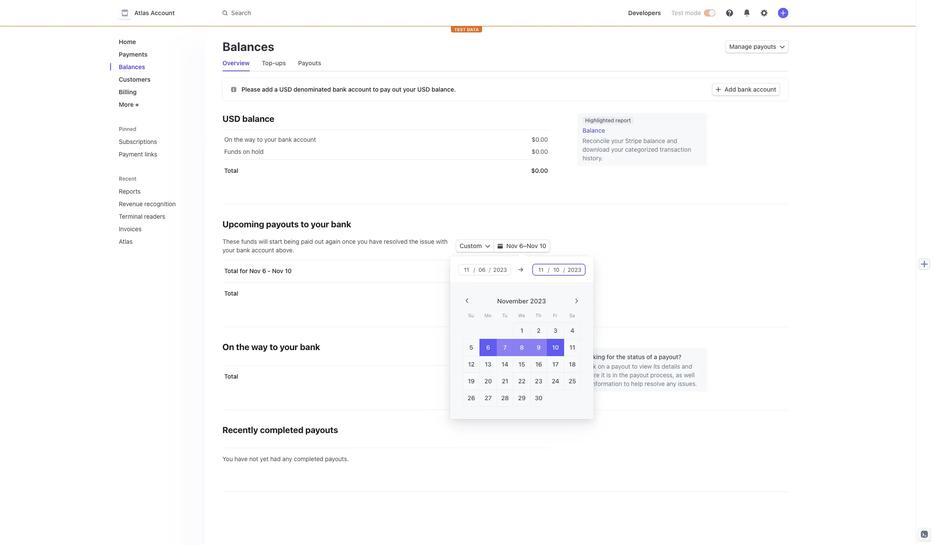 Task type: describe. For each thing, give the bounding box(es) containing it.
november 2023 dialog
[[450, 256, 846, 423]]

6 button
[[480, 339, 497, 356]]

top-ups
[[262, 59, 286, 67]]

paid
[[301, 238, 313, 245]]

fr
[[553, 313, 558, 318]]

payouts link
[[295, 57, 325, 69]]

you
[[223, 455, 233, 463]]

1 horizontal spatial a
[[607, 363, 610, 370]]

information
[[591, 380, 623, 387]]

18
[[569, 360, 576, 368]]

transaction
[[660, 146, 692, 153]]

27 button
[[480, 389, 497, 407]]

please
[[242, 85, 261, 93]]

overview link
[[219, 57, 253, 69]]

row containing on the way to your bank account
[[223, 130, 550, 147]]

28
[[502, 394, 509, 402]]

Search text field
[[217, 5, 461, 21]]

the inside these funds will start being paid out again once you have resolved the issue with your bank account above.
[[410, 238, 419, 245]]

4 button
[[564, 322, 581, 339]]

28 button
[[497, 389, 514, 407]]

process,
[[651, 371, 675, 379]]

november
[[497, 297, 529, 305]]

1 button
[[514, 322, 531, 339]]

top-ups link
[[258, 57, 290, 69]]

1 / from the left
[[474, 266, 475, 273]]

history.
[[583, 154, 603, 162]]

15 button
[[514, 356, 531, 373]]

reports
[[119, 188, 141, 195]]

Search search field
[[217, 5, 461, 21]]

add
[[262, 85, 273, 93]]

3 button
[[547, 322, 565, 339]]

grid containing total for
[[223, 260, 550, 305]]

customers link
[[115, 72, 198, 86]]

7 button
[[497, 339, 514, 356]]

well
[[684, 371, 695, 379]]

the inside row
[[234, 136, 243, 143]]

svg image for manage payouts
[[780, 44, 785, 49]]

total for sixth row from the top of the page
[[224, 373, 238, 380]]

6 inside button
[[486, 344, 490, 351]]

way for on the way to your bank
[[251, 342, 268, 352]]

issue
[[420, 238, 435, 245]]

row containing funds on hold
[[223, 144, 550, 160]]

resolved
[[384, 238, 408, 245]]

its
[[654, 363, 661, 370]]

pinned
[[119, 126, 136, 132]]

pay
[[380, 85, 391, 93]]

highlighted report balance reconcile your stripe balance and download your categorized transaction history.
[[583, 117, 692, 162]]

details
[[662, 363, 681, 370]]

revenue
[[119, 200, 143, 207]]

help image
[[727, 10, 734, 16]]

balance inside highlighted report balance reconcile your stripe balance and download your categorized transaction history.
[[644, 137, 666, 144]]

3 / from the left
[[548, 266, 550, 273]]

payment
[[119, 150, 143, 158]]

recent
[[119, 175, 137, 182]]

1 vertical spatial a
[[654, 353, 658, 360]]

more +
[[119, 101, 139, 108]]

on for on the way to your bank account
[[224, 136, 232, 143]]

1 vertical spatial 10
[[285, 267, 292, 274]]

10 button
[[547, 339, 565, 356]]

row containing total for
[[223, 260, 550, 282]]

on the way to your bank
[[223, 342, 320, 352]]

1 year text field from the left
[[491, 265, 510, 275]]

4
[[571, 327, 575, 334]]

day text field for month "text field" for first year text field from left
[[475, 265, 489, 275]]

9
[[537, 344, 541, 351]]

add bank account button
[[713, 83, 780, 96]]

manage
[[730, 43, 752, 50]]

19 button
[[463, 373, 480, 390]]

$0.00 for fifth row from the top of the page
[[532, 290, 548, 297]]

balance
[[583, 127, 606, 134]]

25
[[569, 377, 576, 385]]

2 button
[[530, 322, 548, 339]]

developers
[[629, 9, 661, 16]]

november 2023 region
[[457, 290, 846, 423]]

account inside row
[[294, 136, 316, 143]]

7
[[504, 344, 507, 351]]

day text field for month "text field" for 2nd year text field from left
[[550, 265, 564, 275]]

23 button
[[530, 373, 548, 390]]

report
[[616, 117, 631, 124]]

$0.00 for sixth row from the top of the page
[[532, 373, 548, 380]]

mode
[[685, 9, 702, 16]]

balances inside core navigation links element
[[119, 63, 145, 70]]

month text field for 2nd year text field from left
[[534, 265, 548, 275]]

payment links link
[[115, 147, 198, 161]]

recognition
[[144, 200, 176, 207]]

reports link
[[115, 184, 186, 198]]

10 inside button
[[553, 344, 559, 351]]

1
[[521, 327, 524, 334]]

on inside row
[[243, 148, 250, 155]]

2 year text field from the left
[[565, 265, 584, 275]]

payouts for upcoming
[[266, 219, 299, 229]]

account inside button
[[754, 86, 777, 93]]

21 button
[[497, 373, 514, 390]]

any inside looking for the status of a payout? click on a payout to view its details and where it is in the payout process, as well as information to help resolve any issues.
[[667, 380, 677, 387]]

settings image
[[761, 10, 768, 16]]

view
[[640, 363, 652, 370]]

3 row from the top
[[223, 160, 550, 182]]

payment links
[[119, 150, 157, 158]]

november 2023
[[497, 297, 546, 305]]

payout?
[[659, 353, 682, 360]]

26
[[468, 394, 475, 402]]

recent navigation links element
[[110, 175, 205, 249]]

18 button
[[564, 356, 581, 373]]

revenue recognition link
[[115, 197, 186, 211]]

0 vertical spatial completed
[[260, 425, 304, 435]]

26 button
[[463, 389, 480, 407]]

1 horizontal spatial svg image
[[498, 243, 503, 249]]

funds
[[224, 148, 241, 155]]

0 vertical spatial out
[[392, 85, 402, 93]]

1 horizontal spatial balances
[[223, 39, 274, 54]]

balances link
[[115, 60, 198, 74]]

atlas account
[[134, 9, 175, 16]]

2 vertical spatial payouts
[[306, 425, 338, 435]]

0 horizontal spatial as
[[583, 380, 589, 387]]

sa
[[570, 313, 575, 318]]

-
[[268, 267, 271, 274]]

22
[[518, 377, 526, 385]]

not
[[249, 455, 259, 463]]

5 row from the top
[[223, 282, 550, 305]]

manage payouts
[[730, 43, 777, 50]]

reconcile
[[583, 137, 610, 144]]



Task type: locate. For each thing, give the bounding box(es) containing it.
30 button
[[530, 389, 548, 407]]

highlighted
[[585, 117, 614, 124]]

being
[[284, 238, 300, 245]]

on inside row
[[224, 136, 232, 143]]

0 vertical spatial balance
[[243, 114, 275, 124]]

1 horizontal spatial year text field
[[565, 265, 584, 275]]

on inside looking for the status of a payout? click on a payout to view its details and where it is in the payout process, as well as information to help resolve any issues.
[[598, 363, 605, 370]]

balances down 'payments' at top left
[[119, 63, 145, 70]]

bank inside row
[[278, 136, 292, 143]]

payout up help
[[630, 371, 649, 379]]

2 month text field from the left
[[534, 265, 548, 275]]

1 vertical spatial grid
[[223, 260, 550, 305]]

0 horizontal spatial and
[[667, 137, 678, 144]]

resolve
[[645, 380, 665, 387]]

2
[[537, 327, 541, 334]]

1 vertical spatial atlas
[[119, 238, 133, 245]]

8
[[520, 344, 524, 351]]

svg image
[[231, 87, 236, 92], [716, 87, 722, 92], [498, 243, 503, 249]]

10 right –
[[540, 242, 547, 249]]

2 row from the top
[[223, 144, 550, 160]]

completed up you have not yet had any completed payouts.
[[260, 425, 304, 435]]

Year text field
[[491, 265, 510, 275], [565, 265, 584, 275]]

hold
[[252, 148, 264, 155]]

6 row from the top
[[223, 365, 550, 388]]

custom
[[460, 242, 482, 249]]

0 vertical spatial payout
[[612, 363, 631, 370]]

1 row from the top
[[223, 130, 550, 147]]

2 total from the top
[[224, 267, 238, 274]]

19
[[468, 377, 475, 385]]

start
[[269, 238, 282, 245]]

terminal
[[119, 213, 143, 220]]

a
[[275, 85, 278, 93], [654, 353, 658, 360], [607, 363, 610, 370]]

11 button
[[564, 339, 581, 356]]

we
[[518, 313, 526, 318]]

for
[[240, 267, 248, 274], [607, 353, 615, 360]]

and up transaction
[[667, 137, 678, 144]]

payouts up start
[[266, 219, 299, 229]]

2 horizontal spatial payouts
[[754, 43, 777, 50]]

0 vertical spatial 10
[[540, 242, 547, 249]]

in
[[613, 371, 618, 379]]

payments
[[119, 51, 148, 58]]

balances up overview at the top of the page
[[223, 39, 274, 54]]

on up the it
[[598, 363, 605, 370]]

1 vertical spatial 6
[[262, 267, 266, 274]]

0 horizontal spatial svg image
[[486, 243, 491, 249]]

svg image for custom
[[486, 243, 491, 249]]

1 vertical spatial any
[[282, 455, 292, 463]]

any right had
[[282, 455, 292, 463]]

svg image right custom
[[486, 243, 491, 249]]

grid containing on the way to your bank account
[[223, 130, 550, 182]]

1 total from the top
[[224, 167, 238, 174]]

0 horizontal spatial payouts
[[266, 219, 299, 229]]

0 vertical spatial balances
[[223, 39, 274, 54]]

$0.00 for 3rd row from the top of the page
[[532, 167, 548, 174]]

to
[[373, 85, 379, 93], [257, 136, 263, 143], [301, 219, 309, 229], [270, 342, 278, 352], [632, 363, 638, 370], [624, 380, 630, 387]]

su
[[468, 313, 474, 318]]

funds on hold
[[224, 148, 264, 155]]

1 vertical spatial and
[[682, 363, 693, 370]]

30
[[535, 394, 543, 402]]

total for 3rd row from the top of the page
[[224, 167, 238, 174]]

4 row from the top
[[223, 260, 550, 282]]

2 vertical spatial 6
[[486, 344, 490, 351]]

–
[[523, 242, 527, 249]]

Day text field
[[475, 265, 489, 275], [550, 265, 564, 275]]

1 horizontal spatial 6
[[486, 344, 490, 351]]

for for nov
[[240, 267, 248, 274]]

0 vertical spatial a
[[275, 85, 278, 93]]

with
[[436, 238, 448, 245]]

have
[[369, 238, 382, 245], [235, 455, 248, 463]]

4 / from the left
[[564, 266, 565, 273]]

11
[[570, 344, 576, 351]]

usd up funds
[[223, 114, 241, 124]]

1 vertical spatial balances
[[119, 63, 145, 70]]

download
[[583, 146, 610, 153]]

more
[[119, 101, 134, 108]]

1 vertical spatial balance
[[644, 137, 666, 144]]

your inside these funds will start being paid out again once you have resolved the issue with your bank account above.
[[223, 246, 235, 254]]

have right "you" in the top of the page
[[369, 238, 382, 245]]

0 horizontal spatial have
[[235, 455, 248, 463]]

svg image left please
[[231, 87, 236, 92]]

0 vertical spatial have
[[369, 238, 382, 245]]

0 vertical spatial svg image
[[780, 44, 785, 49]]

move forward to switch to the next month. image
[[570, 293, 584, 308]]

as down where
[[583, 380, 589, 387]]

recently
[[223, 425, 258, 435]]

1 grid from the top
[[223, 130, 550, 182]]

$0.00 for row containing funds on hold
[[532, 148, 548, 155]]

1 vertical spatial have
[[235, 455, 248, 463]]

1 horizontal spatial for
[[607, 353, 615, 360]]

0 vertical spatial way
[[245, 136, 256, 143]]

2 / from the left
[[489, 266, 491, 273]]

2 horizontal spatial usd
[[418, 85, 430, 93]]

1 horizontal spatial and
[[682, 363, 693, 370]]

search
[[231, 9, 251, 16]]

5
[[470, 344, 473, 351]]

svg image left add
[[716, 87, 722, 92]]

out right pay
[[392, 85, 402, 93]]

year text field up november
[[491, 265, 510, 275]]

0 horizontal spatial atlas
[[119, 238, 133, 245]]

2 vertical spatial 10
[[553, 344, 559, 351]]

customers
[[119, 76, 151, 83]]

bank inside these funds will start being paid out again once you have resolved the issue with your bank account above.
[[237, 246, 250, 254]]

svg image
[[780, 44, 785, 49], [486, 243, 491, 249]]

0 vertical spatial 6
[[520, 242, 523, 249]]

these
[[223, 238, 240, 245]]

payouts for manage
[[754, 43, 777, 50]]

you
[[358, 238, 368, 245]]

stripe
[[626, 137, 642, 144]]

balance.
[[432, 85, 456, 93]]

payouts.
[[325, 455, 349, 463]]

2 horizontal spatial 10
[[553, 344, 559, 351]]

looking
[[583, 353, 605, 360]]

out inside these funds will start being paid out again once you have resolved the issue with your bank account above.
[[315, 238, 324, 245]]

pinned element
[[115, 134, 198, 161]]

17
[[553, 360, 559, 368]]

0 horizontal spatial day text field
[[475, 265, 489, 275]]

and inside looking for the status of a payout? click on a payout to view its details and where it is in the payout process, as well as information to help resolve any issues.
[[682, 363, 693, 370]]

payouts inside popup button
[[754, 43, 777, 50]]

atlas account button
[[119, 7, 183, 19]]

2 vertical spatial a
[[607, 363, 610, 370]]

core navigation links element
[[115, 35, 198, 112]]

total
[[224, 167, 238, 174], [224, 267, 238, 274], [224, 290, 238, 297], [224, 373, 238, 380]]

1 vertical spatial payout
[[630, 371, 649, 379]]

1 vertical spatial svg image
[[486, 243, 491, 249]]

1 vertical spatial on
[[223, 342, 234, 352]]

atlas link
[[115, 234, 186, 249]]

total for nov 6 - nov 10
[[224, 267, 292, 274]]

bank inside button
[[738, 86, 752, 93]]

row
[[223, 130, 550, 147], [223, 144, 550, 160], [223, 160, 550, 182], [223, 260, 550, 282], [223, 282, 550, 305], [223, 365, 550, 388]]

recent element
[[110, 184, 205, 249]]

0 vertical spatial payouts
[[754, 43, 777, 50]]

1 horizontal spatial any
[[667, 380, 677, 387]]

out right paid
[[315, 238, 324, 245]]

payments link
[[115, 47, 198, 61]]

terminal readers link
[[115, 209, 186, 223]]

for for the
[[607, 353, 615, 360]]

funds
[[241, 238, 257, 245]]

payouts
[[754, 43, 777, 50], [266, 219, 299, 229], [306, 425, 338, 435]]

way inside row
[[245, 136, 256, 143]]

subscriptions link
[[115, 134, 198, 149]]

0 horizontal spatial month text field
[[460, 265, 474, 275]]

categorized
[[626, 146, 659, 153]]

1 horizontal spatial payouts
[[306, 425, 338, 435]]

2 grid from the top
[[223, 260, 550, 305]]

developers link
[[625, 6, 665, 20]]

you have not yet had any completed payouts.
[[223, 455, 349, 463]]

way for on the way to your bank account
[[245, 136, 256, 143]]

2 horizontal spatial svg image
[[716, 87, 722, 92]]

5 button
[[463, 339, 480, 356]]

usd left balance.
[[418, 85, 430, 93]]

for inside row
[[240, 267, 248, 274]]

1 horizontal spatial usd
[[279, 85, 292, 93]]

overview
[[223, 59, 250, 67]]

1 horizontal spatial have
[[369, 238, 382, 245]]

svg image inside manage payouts popup button
[[780, 44, 785, 49]]

on
[[243, 148, 250, 155], [598, 363, 605, 370]]

3
[[554, 327, 558, 334]]

1 vertical spatial completed
[[294, 455, 324, 463]]

year text field up move forward to switch to the next month. icon
[[565, 265, 584, 275]]

tab list containing overview
[[219, 55, 789, 71]]

invoices
[[119, 225, 142, 233]]

$0.00 for row containing on the way to your bank account
[[532, 136, 548, 143]]

1 horizontal spatial svg image
[[780, 44, 785, 49]]

1 horizontal spatial on
[[598, 363, 605, 370]]

0 horizontal spatial any
[[282, 455, 292, 463]]

add bank account
[[725, 86, 777, 93]]

status
[[628, 353, 645, 360]]

for left -
[[240, 267, 248, 274]]

$0.00 for row containing total for
[[532, 267, 548, 274]]

0 vertical spatial any
[[667, 380, 677, 387]]

3 total from the top
[[224, 290, 238, 297]]

terminal readers
[[119, 213, 165, 220]]

balance up on the way to your bank account
[[243, 114, 275, 124]]

pinned navigation links element
[[115, 125, 198, 161]]

month text field down nov 6 – nov 10
[[534, 265, 548, 275]]

0 horizontal spatial usd
[[223, 114, 241, 124]]

data
[[467, 27, 479, 32]]

on
[[224, 136, 232, 143], [223, 342, 234, 352]]

a right of
[[654, 353, 658, 360]]

0 vertical spatial atlas
[[134, 9, 149, 16]]

test data
[[455, 27, 479, 32]]

grid
[[223, 130, 550, 182], [223, 260, 550, 305]]

0 vertical spatial grid
[[223, 130, 550, 182]]

atlas for atlas
[[119, 238, 133, 245]]

balance
[[243, 114, 275, 124], [644, 137, 666, 144]]

atlas inside button
[[134, 9, 149, 16]]

balance link
[[583, 126, 702, 135]]

completed left the payouts.
[[294, 455, 324, 463]]

on for on the way to your bank
[[223, 342, 234, 352]]

0 vertical spatial as
[[676, 371, 683, 379]]

1 vertical spatial for
[[607, 353, 615, 360]]

payouts right manage
[[754, 43, 777, 50]]

0 horizontal spatial year text field
[[491, 265, 510, 275]]

10 down 3 button
[[553, 344, 559, 351]]

1 horizontal spatial balance
[[644, 137, 666, 144]]

balances
[[223, 39, 274, 54], [119, 63, 145, 70]]

1 vertical spatial as
[[583, 380, 589, 387]]

0 horizontal spatial 6
[[262, 267, 266, 274]]

readers
[[144, 213, 165, 220]]

12 button
[[463, 356, 480, 373]]

atlas inside recent element
[[119, 238, 133, 245]]

6 inside row
[[262, 267, 266, 274]]

as left well
[[676, 371, 683, 379]]

23
[[535, 377, 543, 385]]

0 horizontal spatial for
[[240, 267, 248, 274]]

a up the "is"
[[607, 363, 610, 370]]

payout up in
[[612, 363, 631, 370]]

total for fifth row from the top of the page
[[224, 290, 238, 297]]

your inside row
[[264, 136, 277, 143]]

$0.00
[[532, 136, 548, 143], [532, 148, 548, 155], [532, 167, 548, 174], [532, 267, 548, 274], [532, 290, 548, 297], [532, 373, 548, 380]]

month text field down custom
[[460, 265, 474, 275]]

0 horizontal spatial balance
[[243, 114, 275, 124]]

have inside these funds will start being paid out again once you have resolved the issue with your bank account above.
[[369, 238, 382, 245]]

svg image left –
[[498, 243, 503, 249]]

1 horizontal spatial 10
[[540, 242, 547, 249]]

atlas left account
[[134, 9, 149, 16]]

1 horizontal spatial month text field
[[534, 265, 548, 275]]

0 vertical spatial on
[[224, 136, 232, 143]]

to inside row
[[257, 136, 263, 143]]

a right add
[[275, 85, 278, 93]]

svg image inside custom "popup button"
[[486, 243, 491, 249]]

balance up categorized
[[644, 137, 666, 144]]

svg image right manage payouts
[[780, 44, 785, 49]]

1 horizontal spatial as
[[676, 371, 683, 379]]

billing link
[[115, 85, 198, 99]]

0 horizontal spatial balances
[[119, 63, 145, 70]]

and up well
[[682, 363, 693, 370]]

atlas for atlas account
[[134, 9, 149, 16]]

Month text field
[[460, 265, 474, 275], [534, 265, 548, 275]]

billing
[[119, 88, 137, 96]]

0 vertical spatial for
[[240, 267, 248, 274]]

2 horizontal spatial a
[[654, 353, 658, 360]]

4 total from the top
[[224, 373, 238, 380]]

svg image inside "add bank account" button
[[716, 87, 722, 92]]

payouts up the payouts.
[[306, 425, 338, 435]]

on left hold
[[243, 148, 250, 155]]

and inside highlighted report balance reconcile your stripe balance and download your categorized transaction history.
[[667, 137, 678, 144]]

will
[[259, 238, 268, 245]]

1 vertical spatial way
[[251, 342, 268, 352]]

for inside looking for the status of a payout? click on a payout to view its details and where it is in the payout process, as well as information to help resolve any issues.
[[607, 353, 615, 360]]

out
[[392, 85, 402, 93], [315, 238, 324, 245]]

tab list
[[219, 55, 789, 71]]

where
[[583, 371, 600, 379]]

move backward to switch to the previous month. image
[[460, 293, 475, 308]]

1 horizontal spatial atlas
[[134, 9, 149, 16]]

1 vertical spatial out
[[315, 238, 324, 245]]

home
[[119, 38, 136, 45]]

0 horizontal spatial 10
[[285, 267, 292, 274]]

ups
[[275, 59, 286, 67]]

0 vertical spatial on
[[243, 148, 250, 155]]

20
[[485, 377, 492, 385]]

1 vertical spatial payouts
[[266, 219, 299, 229]]

atlas down invoices
[[119, 238, 133, 245]]

1 month text field from the left
[[460, 265, 474, 275]]

any down process,
[[667, 380, 677, 387]]

1 vertical spatial on
[[598, 363, 605, 370]]

1 day text field from the left
[[475, 265, 489, 275]]

2 day text field from the left
[[550, 265, 564, 275]]

0 vertical spatial and
[[667, 137, 678, 144]]

0 horizontal spatial on
[[243, 148, 250, 155]]

0 horizontal spatial svg image
[[231, 87, 236, 92]]

0 horizontal spatial a
[[275, 85, 278, 93]]

10 right -
[[285, 267, 292, 274]]

account inside these funds will start being paid out again once you have resolved the issue with your bank account above.
[[252, 246, 274, 254]]

have left not
[[235, 455, 248, 463]]

1 horizontal spatial day text field
[[550, 265, 564, 275]]

2 horizontal spatial 6
[[520, 242, 523, 249]]

for right looking
[[607, 353, 615, 360]]

22 button
[[514, 373, 531, 390]]

1 horizontal spatial out
[[392, 85, 402, 93]]

bank
[[333, 85, 347, 93], [738, 86, 752, 93], [278, 136, 292, 143], [331, 219, 351, 229], [237, 246, 250, 254], [300, 342, 320, 352]]

month text field for first year text field from left
[[460, 265, 474, 275]]

0 horizontal spatial out
[[315, 238, 324, 245]]

29 button
[[514, 389, 531, 407]]

usd right add
[[279, 85, 292, 93]]



Task type: vqa. For each thing, say whether or not it's contained in the screenshot.


